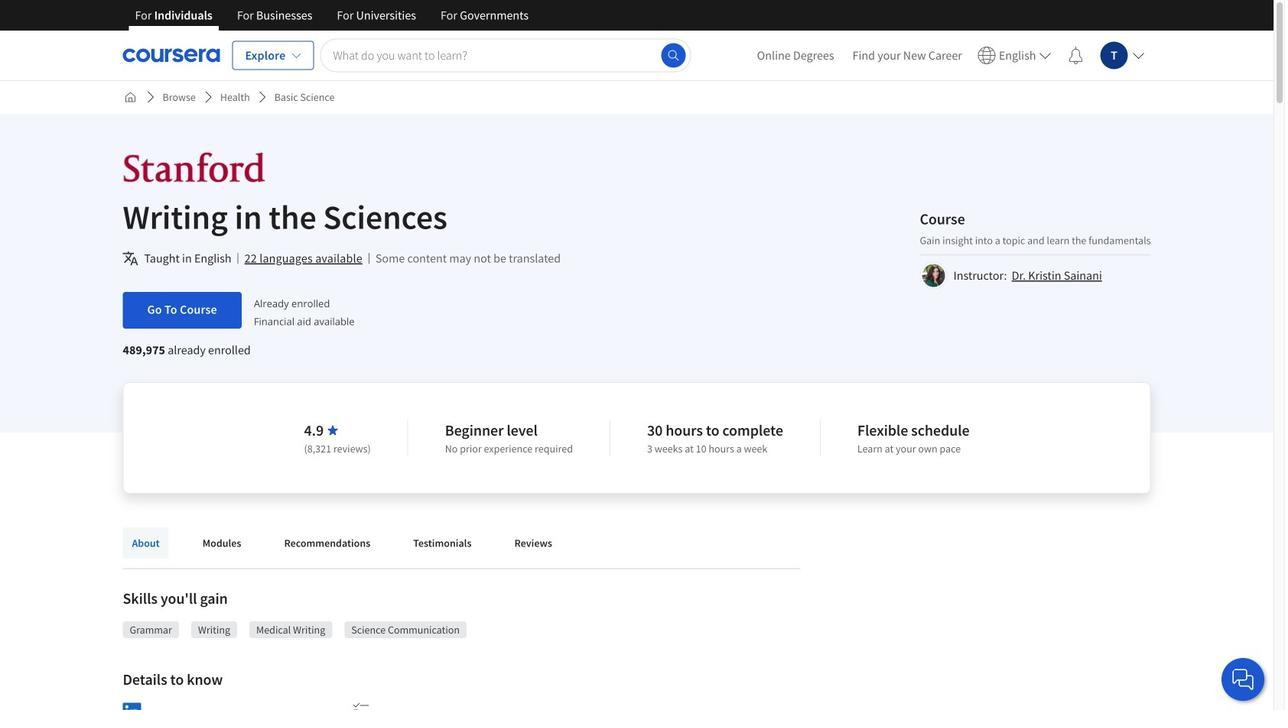 Task type: vqa. For each thing, say whether or not it's contained in the screenshot.
topmost Guided
no



Task type: describe. For each thing, give the bounding box(es) containing it.
banner navigation
[[123, 0, 541, 42]]

dr. kristin sainani image
[[923, 264, 945, 287]]

home image
[[124, 91, 137, 103]]



Task type: locate. For each thing, give the bounding box(es) containing it.
stanford university image
[[123, 151, 266, 185]]

None search field
[[320, 39, 691, 72]]

coursera image
[[123, 43, 220, 68]]

What do you want to learn? text field
[[320, 39, 691, 72]]



